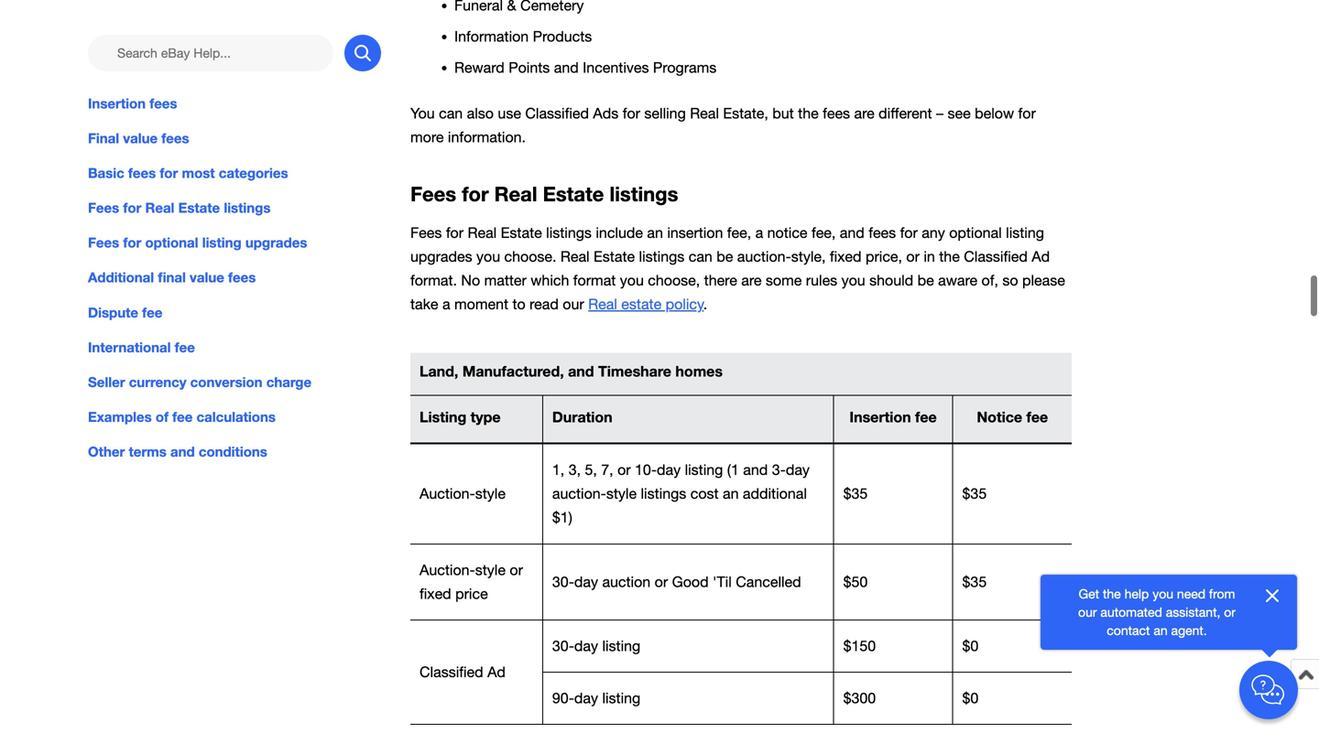 Task type: locate. For each thing, give the bounding box(es) containing it.
fees down "more"
[[410, 182, 456, 206]]

2 horizontal spatial the
[[1103, 587, 1121, 602]]

auction-
[[420, 486, 475, 503], [420, 562, 475, 579]]

and
[[554, 59, 579, 76], [840, 224, 865, 241], [568, 363, 594, 380], [170, 444, 195, 460], [743, 462, 768, 479]]

fees inside final value fees link
[[161, 130, 189, 147]]

1 vertical spatial ad
[[487, 664, 506, 681]]

insertion fee
[[849, 409, 937, 426]]

other
[[88, 444, 125, 460]]

1 horizontal spatial our
[[1078, 605, 1097, 620]]

listings down the 10-
[[641, 486, 686, 503]]

examples
[[88, 409, 152, 425]]

you
[[476, 248, 500, 265], [620, 272, 644, 289], [841, 272, 865, 289], [1153, 587, 1173, 602]]

and down products
[[554, 59, 579, 76]]

listing inside 1, 3, 5, 7, or 10-day listing (1 and 3-day auction-style listings cost an additional $1)
[[685, 462, 723, 479]]

points
[[509, 59, 550, 76]]

be up there
[[717, 248, 733, 265]]

style up price
[[475, 562, 506, 579]]

estate,
[[723, 105, 768, 122]]

listing
[[1006, 224, 1044, 241], [202, 235, 242, 251], [685, 462, 723, 479], [602, 638, 641, 655], [602, 690, 641, 707]]

0 horizontal spatial fixed
[[420, 586, 451, 603]]

value down insertion fees
[[123, 130, 158, 147]]

value right final
[[190, 270, 224, 286]]

and up the duration
[[568, 363, 594, 380]]

0 vertical spatial are
[[854, 105, 875, 122]]

an right include
[[647, 224, 663, 241]]

reward
[[454, 59, 505, 76]]

fee inside dispute fee link
[[142, 304, 162, 321]]

fees for real estate listings
[[410, 182, 678, 206], [88, 200, 271, 216]]

0 vertical spatial an
[[647, 224, 663, 241]]

insertion fees
[[88, 95, 177, 112]]

$1)
[[552, 510, 572, 526]]

estate up choose.
[[501, 224, 542, 241]]

(1
[[727, 462, 739, 479]]

and right (1
[[743, 462, 768, 479]]

fees for real estate listings up choose.
[[410, 182, 678, 206]]

are right there
[[741, 272, 762, 289]]

fees down final value fees
[[128, 165, 156, 181]]

1 vertical spatial are
[[741, 272, 762, 289]]

aware
[[938, 272, 977, 289]]

1 vertical spatial classified
[[964, 248, 1028, 265]]

type
[[471, 409, 501, 426]]

real down information.
[[494, 182, 537, 206]]

fixed inside fees for real estate listings include an insertion fee, a notice fee, and fees for any optional listing upgrades you choose. real estate listings can be auction-style, fixed price, or in the classified ad format. no matter which format you choose, there are some rules you should be aware of, so please take a moment to read our
[[830, 248, 862, 265]]

1 fee, from the left
[[727, 224, 751, 241]]

for right below
[[1018, 105, 1036, 122]]

$300
[[843, 690, 876, 707]]

classified
[[525, 105, 589, 122], [964, 248, 1028, 265], [420, 664, 483, 681]]

0 horizontal spatial the
[[798, 105, 819, 122]]

or inside 'get the help you need from our automated assistant, or contact an agent.'
[[1224, 605, 1236, 620]]

fees up basic fees for most categories
[[161, 130, 189, 147]]

day
[[657, 462, 681, 479], [786, 462, 810, 479], [574, 574, 598, 591], [574, 638, 598, 655], [574, 690, 598, 707]]

international
[[88, 339, 171, 356]]

style down type
[[475, 486, 506, 503]]

1 horizontal spatial fees for real estate listings
[[410, 182, 678, 206]]

fees up format.
[[410, 224, 442, 241]]

moment
[[454, 296, 508, 313]]

0 horizontal spatial an
[[647, 224, 663, 241]]

the right in in the right top of the page
[[939, 248, 960, 265]]

1 vertical spatial auction-
[[420, 562, 475, 579]]

policy
[[666, 296, 704, 313]]

more
[[410, 129, 444, 146]]

1 horizontal spatial the
[[939, 248, 960, 265]]

for left any
[[900, 224, 918, 241]]

classified down price
[[420, 664, 483, 681]]

the
[[798, 105, 819, 122], [939, 248, 960, 265], [1103, 587, 1121, 602]]

or inside auction-style or fixed price
[[510, 562, 523, 579]]

1 horizontal spatial a
[[755, 224, 763, 241]]

and right notice
[[840, 224, 865, 241]]

classified right use
[[525, 105, 589, 122]]

listing
[[420, 409, 466, 426]]

2 vertical spatial the
[[1103, 587, 1121, 602]]

auction- down listing
[[420, 486, 475, 503]]

be down in in the right top of the page
[[918, 272, 934, 289]]

$35 for $35
[[962, 486, 987, 503]]

be
[[717, 248, 733, 265], [918, 272, 934, 289]]

fee right notice
[[1026, 409, 1048, 426]]

ad
[[1032, 248, 1050, 265], [487, 664, 506, 681]]

an
[[647, 224, 663, 241], [723, 486, 739, 503], [1154, 623, 1168, 638]]

listings up choose,
[[639, 248, 685, 265]]

an inside 'get the help you need from our automated assistant, or contact an agent.'
[[1154, 623, 1168, 638]]

fees for optional listing upgrades link
[[88, 233, 381, 253]]

1 horizontal spatial fee,
[[812, 224, 836, 241]]

optional inside fees for real estate listings include an insertion fee, a notice fee, and fees for any optional listing upgrades you choose. real estate listings can be auction-style, fixed price, or in the classified ad format. no matter which format you choose, there are some rules you should be aware of, so please take a moment to read our
[[949, 224, 1002, 241]]

listings up choose.
[[546, 224, 592, 241]]

1 horizontal spatial insertion
[[849, 409, 911, 426]]

style inside 1, 3, 5, 7, or 10-day listing (1 and 3-day auction-style listings cost an additional $1)
[[606, 486, 637, 503]]

auction- up price
[[420, 562, 475, 579]]

a
[[755, 224, 763, 241], [442, 296, 450, 313]]

classified up of,
[[964, 248, 1028, 265]]

0 vertical spatial classified
[[525, 105, 589, 122]]

fees inside you can also use classified ads for selling real estate, but the fees are different – see below for more information.
[[823, 105, 850, 122]]

0 horizontal spatial can
[[439, 105, 463, 122]]

1 vertical spatial an
[[723, 486, 739, 503]]

can
[[439, 105, 463, 122], [689, 248, 713, 265]]

1 vertical spatial fixed
[[420, 586, 451, 603]]

fee right of
[[172, 409, 193, 425]]

listing up cost
[[685, 462, 723, 479]]

classified ad
[[420, 664, 506, 681]]

0 horizontal spatial be
[[717, 248, 733, 265]]

ad down price
[[487, 664, 506, 681]]

0 vertical spatial the
[[798, 105, 819, 122]]

day up additional
[[786, 462, 810, 479]]

real
[[690, 105, 719, 122], [494, 182, 537, 206], [145, 200, 174, 216], [468, 224, 497, 241], [561, 248, 590, 265], [588, 296, 617, 313]]

1 vertical spatial be
[[918, 272, 934, 289]]

day for 30-day auction or good 'til cancelled
[[574, 574, 598, 591]]

day up 90-day listing
[[574, 638, 598, 655]]

can down insertion
[[689, 248, 713, 265]]

the inside 'get the help you need from our automated assistant, or contact an agent.'
[[1103, 587, 1121, 602]]

our right the read
[[563, 296, 584, 313]]

2 auction- from the top
[[420, 562, 475, 579]]

our down get
[[1078, 605, 1097, 620]]

fees up the price,
[[869, 224, 896, 241]]

conditions
[[199, 444, 267, 460]]

classified inside you can also use classified ads for selling real estate, but the fees are different – see below for more information.
[[525, 105, 589, 122]]

1 vertical spatial can
[[689, 248, 713, 265]]

our inside 'get the help you need from our automated assistant, or contact an agent.'
[[1078, 605, 1097, 620]]

0 horizontal spatial a
[[442, 296, 450, 313]]

fixed inside auction-style or fixed price
[[420, 586, 451, 603]]

fee, right insertion
[[727, 224, 751, 241]]

0 vertical spatial insertion
[[88, 95, 146, 112]]

0 horizontal spatial our
[[563, 296, 584, 313]]

0 horizontal spatial auction-
[[552, 486, 606, 503]]

30- left auction
[[552, 574, 574, 591]]

can right the you
[[439, 105, 463, 122]]

can inside fees for real estate listings include an insertion fee, a notice fee, and fees for any optional listing upgrades you choose. real estate listings can be auction-style, fixed price, or in the classified ad format. no matter which format you choose, there are some rules you should be aware of, so please take a moment to read our
[[689, 248, 713, 265]]

the inside fees for real estate listings include an insertion fee, a notice fee, and fees for any optional listing upgrades you choose. real estate listings can be auction-style, fixed price, or in the classified ad format. no matter which format you choose, there are some rules you should be aware of, so please take a moment to read our
[[939, 248, 960, 265]]

fees right but
[[823, 105, 850, 122]]

are inside fees for real estate listings include an insertion fee, a notice fee, and fees for any optional listing upgrades you choose. real estate listings can be auction-style, fixed price, or in the classified ad format. no matter which format you choose, there are some rules you should be aware of, so please take a moment to read our
[[741, 272, 762, 289]]

fees inside fees for real estate listings include an insertion fee, a notice fee, and fees for any optional listing upgrades you choose. real estate listings can be auction-style, fixed price, or in the classified ad format. no matter which format you choose, there are some rules you should be aware of, so please take a moment to read our
[[869, 224, 896, 241]]

seller currency conversion charge link
[[88, 372, 381, 392]]

listing down 30-day listing at the bottom of page
[[602, 690, 641, 707]]

or inside fees for real estate listings include an insertion fee, a notice fee, and fees for any optional listing upgrades you choose. real estate listings can be auction-style, fixed price, or in the classified ad format. no matter which format you choose, there are some rules you should be aware of, so please take a moment to read our
[[906, 248, 920, 265]]

listings inside 1, 3, 5, 7, or 10-day listing (1 and 3-day auction-style listings cost an additional $1)
[[641, 486, 686, 503]]

fees
[[410, 182, 456, 206], [88, 200, 119, 216], [410, 224, 442, 241], [88, 235, 119, 251]]

you right help
[[1153, 587, 1173, 602]]

the right but
[[798, 105, 819, 122]]

7,
[[601, 462, 613, 479]]

0 horizontal spatial insertion
[[88, 95, 146, 112]]

you inside 'get the help you need from our automated assistant, or contact an agent.'
[[1153, 587, 1173, 602]]

basic fees for most categories
[[88, 165, 288, 181]]

our
[[563, 296, 584, 313], [1078, 605, 1097, 620]]

fee up seller currency conversion charge
[[175, 339, 195, 356]]

timeshare
[[598, 363, 671, 380]]

1 horizontal spatial can
[[689, 248, 713, 265]]

fee, up the style,
[[812, 224, 836, 241]]

0 horizontal spatial fee,
[[727, 224, 751, 241]]

0 horizontal spatial value
[[123, 130, 158, 147]]

currency
[[129, 374, 186, 391]]

fee for dispute fee
[[142, 304, 162, 321]]

fees up final value fees
[[149, 95, 177, 112]]

auction- down 3,
[[552, 486, 606, 503]]

1 horizontal spatial ad
[[1032, 248, 1050, 265]]

0 vertical spatial 30-
[[552, 574, 574, 591]]

1 horizontal spatial optional
[[949, 224, 1002, 241]]

1 vertical spatial the
[[939, 248, 960, 265]]

ad inside fees for real estate listings include an insertion fee, a notice fee, and fees for any optional listing upgrades you choose. real estate listings can be auction-style, fixed price, or in the classified ad format. no matter which format you choose, there are some rules you should be aware of, so please take a moment to read our
[[1032, 248, 1050, 265]]

choose.
[[504, 248, 556, 265]]

fees down fees for optional listing upgrades link
[[228, 270, 256, 286]]

1 vertical spatial value
[[190, 270, 224, 286]]

insertion for insertion fee
[[849, 409, 911, 426]]

fee up international fee
[[142, 304, 162, 321]]

2 horizontal spatial an
[[1154, 623, 1168, 638]]

1 vertical spatial 30-
[[552, 638, 574, 655]]

0 vertical spatial be
[[717, 248, 733, 265]]

listing inside fees for real estate listings include an insertion fee, a notice fee, and fees for any optional listing upgrades you choose. real estate listings can be auction-style, fixed price, or in the classified ad format. no matter which format you choose, there are some rules you should be aware of, so please take a moment to read our
[[1006, 224, 1044, 241]]

0 vertical spatial can
[[439, 105, 463, 122]]

2 vertical spatial an
[[1154, 623, 1168, 638]]

fees
[[149, 95, 177, 112], [823, 105, 850, 122], [161, 130, 189, 147], [128, 165, 156, 181], [869, 224, 896, 241], [228, 270, 256, 286]]

ad up the please
[[1032, 248, 1050, 265]]

fees for real estate listings down basic fees for most categories
[[88, 200, 271, 216]]

30- up 90-
[[552, 638, 574, 655]]

0 vertical spatial ad
[[1032, 248, 1050, 265]]

are left different
[[854, 105, 875, 122]]

fees inside additional final value fees link
[[228, 270, 256, 286]]

listing up 90-day listing
[[602, 638, 641, 655]]

and inside fees for real estate listings include an insertion fee, a notice fee, and fees for any optional listing upgrades you choose. real estate listings can be auction-style, fixed price, or in the classified ad format. no matter which format you choose, there are some rules you should be aware of, so please take a moment to read our
[[840, 224, 865, 241]]

2 horizontal spatial classified
[[964, 248, 1028, 265]]

2 fee, from the left
[[812, 224, 836, 241]]

$0
[[962, 638, 979, 655], [962, 690, 979, 707]]

price
[[455, 586, 488, 603]]

fee inside international fee "link"
[[175, 339, 195, 356]]

fee for notice fee
[[1026, 409, 1048, 426]]

final value fees
[[88, 130, 189, 147]]

an down (1
[[723, 486, 739, 503]]

and inside 1, 3, 5, 7, or 10-day listing (1 and 3-day auction-style listings cost an additional $1)
[[743, 462, 768, 479]]

0 vertical spatial auction-
[[737, 248, 791, 265]]

upgrades up format.
[[410, 248, 472, 265]]

an left agent.
[[1154, 623, 1168, 638]]

which
[[531, 272, 569, 289]]

0 vertical spatial auction-
[[420, 486, 475, 503]]

seller currency conversion charge
[[88, 374, 312, 391]]

classified inside fees for real estate listings include an insertion fee, a notice fee, and fees for any optional listing upgrades you choose. real estate listings can be auction-style, fixed price, or in the classified ad format. no matter which format you choose, there are some rules you should be aware of, so please take a moment to read our
[[964, 248, 1028, 265]]

seller
[[88, 374, 125, 391]]

are
[[854, 105, 875, 122], [741, 272, 762, 289]]

0 vertical spatial our
[[563, 296, 584, 313]]

1 horizontal spatial fixed
[[830, 248, 862, 265]]

no
[[461, 272, 480, 289]]

you up matter at the top of page
[[476, 248, 500, 265]]

1 horizontal spatial an
[[723, 486, 739, 503]]

1 vertical spatial our
[[1078, 605, 1097, 620]]

listing up so
[[1006, 224, 1044, 241]]

$150
[[843, 638, 876, 655]]

auction- inside auction-style or fixed price
[[420, 562, 475, 579]]

day right "7," on the bottom left of the page
[[657, 462, 681, 479]]

assistant,
[[1166, 605, 1221, 620]]

1 30- from the top
[[552, 574, 574, 591]]

real right selling
[[690, 105, 719, 122]]

0 horizontal spatial fees for real estate listings
[[88, 200, 271, 216]]

additional
[[88, 270, 154, 286]]

a right the take
[[442, 296, 450, 313]]

0 vertical spatial $0
[[962, 638, 979, 655]]

optional up final
[[145, 235, 198, 251]]

fees down basic
[[88, 200, 119, 216]]

help
[[1125, 587, 1149, 602]]

an inside fees for real estate listings include an insertion fee, a notice fee, and fees for any optional listing upgrades you choose. real estate listings can be auction-style, fixed price, or in the classified ad format. no matter which format you choose, there are some rules you should be aware of, so please take a moment to read our
[[647, 224, 663, 241]]

auction- up some
[[737, 248, 791, 265]]

1 auction- from the top
[[420, 486, 475, 503]]

cost
[[690, 486, 719, 503]]

and inside other terms and conditions link
[[170, 444, 195, 460]]

examples of fee calculations
[[88, 409, 276, 425]]

1 vertical spatial insertion
[[849, 409, 911, 426]]

insertion for insertion fees
[[88, 95, 146, 112]]

and down 'examples of fee calculations'
[[170, 444, 195, 460]]

1 horizontal spatial classified
[[525, 105, 589, 122]]

get the help you need from our automated assistant, or contact an agent. tooltip
[[1070, 585, 1244, 640]]

estate
[[621, 296, 662, 313]]

fee left notice
[[915, 409, 937, 426]]

value
[[123, 130, 158, 147], [190, 270, 224, 286]]

2 30- from the top
[[552, 638, 574, 655]]

optional right any
[[949, 224, 1002, 241]]

of,
[[982, 272, 998, 289]]

fixed left price
[[420, 586, 451, 603]]

style down "7," on the bottom left of the page
[[606, 486, 637, 503]]

0 horizontal spatial classified
[[420, 664, 483, 681]]

1 horizontal spatial are
[[854, 105, 875, 122]]

our inside fees for real estate listings include an insertion fee, a notice fee, and fees for any optional listing upgrades you choose. real estate listings can be auction-style, fixed price, or in the classified ad format. no matter which format you choose, there are some rules you should be aware of, so please take a moment to read our
[[563, 296, 584, 313]]

upgrades down fees for real estate listings link
[[245, 235, 307, 251]]

day down 30-day listing at the bottom of page
[[574, 690, 598, 707]]

0 horizontal spatial are
[[741, 272, 762, 289]]

calculations
[[197, 409, 276, 425]]

fixed up rules
[[830, 248, 862, 265]]

1 horizontal spatial be
[[918, 272, 934, 289]]

day left auction
[[574, 574, 598, 591]]

1 vertical spatial $0
[[962, 690, 979, 707]]

30- for 30-day listing
[[552, 638, 574, 655]]

choose,
[[648, 272, 700, 289]]

listings
[[610, 182, 678, 206], [224, 200, 271, 216], [546, 224, 592, 241], [639, 248, 685, 265], [641, 486, 686, 503]]

1 vertical spatial auction-
[[552, 486, 606, 503]]

the right get
[[1103, 587, 1121, 602]]

style inside auction-style or fixed price
[[475, 562, 506, 579]]

final
[[88, 130, 119, 147]]

listings up include
[[610, 182, 678, 206]]

0 horizontal spatial optional
[[145, 235, 198, 251]]

1 horizontal spatial upgrades
[[410, 248, 472, 265]]

a left notice
[[755, 224, 763, 241]]

land, manufactured, and timeshare homes
[[420, 363, 723, 380]]

for up additional
[[123, 235, 141, 251]]

1 horizontal spatial auction-
[[737, 248, 791, 265]]

$35 for $50
[[962, 574, 987, 591]]

0 vertical spatial fixed
[[830, 248, 862, 265]]

charge
[[266, 374, 312, 391]]



Task type: describe. For each thing, give the bounding box(es) containing it.
and for land, manufactured, and timeshare homes
[[568, 363, 594, 380]]

see
[[948, 105, 971, 122]]

upgrades inside fees for real estate listings include an insertion fee, a notice fee, and fees for any optional listing upgrades you choose. real estate listings can be auction-style, fixed price, or in the classified ad format. no matter which format you choose, there are some rules you should be aware of, so please take a moment to read our
[[410, 248, 472, 265]]

fee for international fee
[[175, 339, 195, 356]]

0 horizontal spatial ad
[[487, 664, 506, 681]]

additional
[[743, 486, 807, 503]]

final value fees link
[[88, 128, 381, 148]]

3-
[[772, 462, 786, 479]]

5,
[[585, 462, 597, 479]]

style,
[[791, 248, 826, 265]]

you right rules
[[841, 272, 865, 289]]

1, 3, 5, 7, or 10-day listing (1 and 3-day auction-style listings cost an additional $1)
[[552, 462, 810, 526]]

real estate policy link
[[588, 296, 704, 313]]

auction- inside 1, 3, 5, 7, or 10-day listing (1 and 3-day auction-style listings cost an additional $1)
[[552, 486, 606, 503]]

from
[[1209, 587, 1235, 602]]

day for 30-day listing
[[574, 638, 598, 655]]

2 $0 from the top
[[962, 690, 979, 707]]

style for 1,
[[475, 486, 506, 503]]

read
[[530, 296, 559, 313]]

of
[[156, 409, 169, 425]]

basic fees for most categories link
[[88, 163, 381, 183]]

format.
[[410, 272, 457, 289]]

notice fee
[[977, 409, 1048, 426]]

reward points and incentives programs
[[454, 59, 717, 76]]

for left most
[[160, 165, 178, 181]]

1 vertical spatial a
[[442, 296, 450, 313]]

ads
[[593, 105, 619, 122]]

for up no
[[446, 224, 464, 241]]

–
[[936, 105, 944, 122]]

international fee link
[[88, 337, 381, 358]]

real up no
[[468, 224, 497, 241]]

or inside 1, 3, 5, 7, or 10-day listing (1 and 3-day auction-style listings cost an additional $1)
[[617, 462, 631, 479]]

categories
[[219, 165, 288, 181]]

for down basic
[[123, 200, 141, 216]]

agent.
[[1171, 623, 1207, 638]]

$50
[[843, 574, 868, 591]]

dispute
[[88, 304, 138, 321]]

basic
[[88, 165, 124, 181]]

real down format
[[588, 296, 617, 313]]

and for other terms and conditions
[[170, 444, 195, 460]]

auction- for auction-style
[[420, 486, 475, 503]]

'til
[[713, 574, 732, 591]]

fee inside the examples of fee calculations link
[[172, 409, 193, 425]]

land,
[[420, 363, 458, 380]]

the inside you can also use classified ads for selling real estate, but the fees are different – see below for more information.
[[798, 105, 819, 122]]

get the help you need from our automated assistant, or contact an agent.
[[1078, 587, 1236, 638]]

listings down categories
[[224, 200, 271, 216]]

notice
[[977, 409, 1022, 426]]

estate up include
[[543, 182, 604, 206]]

so
[[1002, 272, 1018, 289]]

you can also use classified ads for selling real estate, but the fees are different – see below for more information.
[[410, 105, 1036, 146]]

additional final value fees
[[88, 270, 256, 286]]

3,
[[569, 462, 581, 479]]

dispute fee link
[[88, 303, 381, 323]]

auction-style or fixed price
[[420, 562, 523, 603]]

30- for 30-day auction or good 'til cancelled
[[552, 574, 574, 591]]

auction- inside fees for real estate listings include an insertion fee, a notice fee, and fees for any optional listing upgrades you choose. real estate listings can be auction-style, fixed price, or in the classified ad format. no matter which format you choose, there are some rules you should be aware of, so please take a moment to read our
[[737, 248, 791, 265]]

fees for real estate listings inside fees for real estate listings link
[[88, 200, 271, 216]]

manufactured,
[[462, 363, 564, 380]]

fee for insertion fee
[[915, 409, 937, 426]]

products
[[533, 28, 592, 45]]

dispute fee
[[88, 304, 162, 321]]

estate down include
[[594, 248, 635, 265]]

30-day listing
[[552, 638, 641, 655]]

international fee
[[88, 339, 195, 356]]

real down basic fees for most categories
[[145, 200, 174, 216]]

use
[[498, 105, 521, 122]]

for down information.
[[462, 182, 489, 206]]

incentives
[[583, 59, 649, 76]]

1 $0 from the top
[[962, 638, 979, 655]]

listing down fees for real estate listings link
[[202, 235, 242, 251]]

fees inside insertion fees link
[[149, 95, 177, 112]]

selling
[[644, 105, 686, 122]]

2 vertical spatial classified
[[420, 664, 483, 681]]

you up estate
[[620, 272, 644, 289]]

information.
[[448, 129, 526, 146]]

include
[[596, 224, 643, 241]]

0 vertical spatial value
[[123, 130, 158, 147]]

.
[[704, 296, 707, 313]]

for right ads at the left of page
[[623, 105, 640, 122]]

real inside you can also use classified ads for selling real estate, but the fees are different – see below for more information.
[[690, 105, 719, 122]]

also
[[467, 105, 494, 122]]

need
[[1177, 587, 1206, 602]]

day for 90-day listing
[[574, 690, 598, 707]]

estate down most
[[178, 200, 220, 216]]

listing type
[[420, 409, 501, 426]]

please
[[1022, 272, 1065, 289]]

to
[[512, 296, 526, 313]]

auction-style
[[420, 486, 506, 503]]

duration
[[552, 409, 613, 426]]

0 horizontal spatial upgrades
[[245, 235, 307, 251]]

fees inside basic fees for most categories link
[[128, 165, 156, 181]]

any
[[922, 224, 945, 241]]

style for 30-
[[475, 562, 506, 579]]

good
[[672, 574, 709, 591]]

real up format
[[561, 248, 590, 265]]

fees for real estate listings include an insertion fee, a notice fee, and fees for any optional listing upgrades you choose. real estate listings can be auction-style, fixed price, or in the classified ad format. no matter which format you choose, there are some rules you should be aware of, so please take a moment to read our
[[410, 224, 1065, 313]]

are inside you can also use classified ads for selling real estate, but the fees are different – see below for more information.
[[854, 105, 875, 122]]

examples of fee calculations link
[[88, 407, 381, 427]]

should
[[869, 272, 913, 289]]

fees inside fees for real estate listings include an insertion fee, a notice fee, and fees for any optional listing upgrades you choose. real estate listings can be auction-style, fixed price, or in the classified ad format. no matter which format you choose, there are some rules you should be aware of, so please take a moment to read our
[[410, 224, 442, 241]]

programs
[[653, 59, 717, 76]]

other terms and conditions
[[88, 444, 267, 460]]

additional final value fees link
[[88, 268, 381, 288]]

fees up additional
[[88, 235, 119, 251]]

fees for real estate listings link
[[88, 198, 381, 218]]

but
[[772, 105, 794, 122]]

an inside 1, 3, 5, 7, or 10-day listing (1 and 3-day auction-style listings cost an additional $1)
[[723, 486, 739, 503]]

most
[[182, 165, 215, 181]]

conversion
[[190, 374, 263, 391]]

10-
[[635, 462, 657, 479]]

cancelled
[[736, 574, 801, 591]]

auction- for auction-style or fixed price
[[420, 562, 475, 579]]

in
[[924, 248, 935, 265]]

Search eBay Help... text field
[[88, 35, 333, 71]]

insertion fees link
[[88, 93, 381, 114]]

contact
[[1107, 623, 1150, 638]]

can inside you can also use classified ads for selling real estate, but the fees are different – see below for more information.
[[439, 105, 463, 122]]

there
[[704, 272, 737, 289]]

real estate policy .
[[588, 296, 707, 313]]

and for reward points and incentives programs
[[554, 59, 579, 76]]

terms
[[129, 444, 167, 460]]

insertion
[[667, 224, 723, 241]]

0 vertical spatial a
[[755, 224, 763, 241]]

other terms and conditions link
[[88, 442, 381, 462]]

1 horizontal spatial value
[[190, 270, 224, 286]]

different
[[879, 105, 932, 122]]

information
[[454, 28, 529, 45]]



Task type: vqa. For each thing, say whether or not it's contained in the screenshot.


